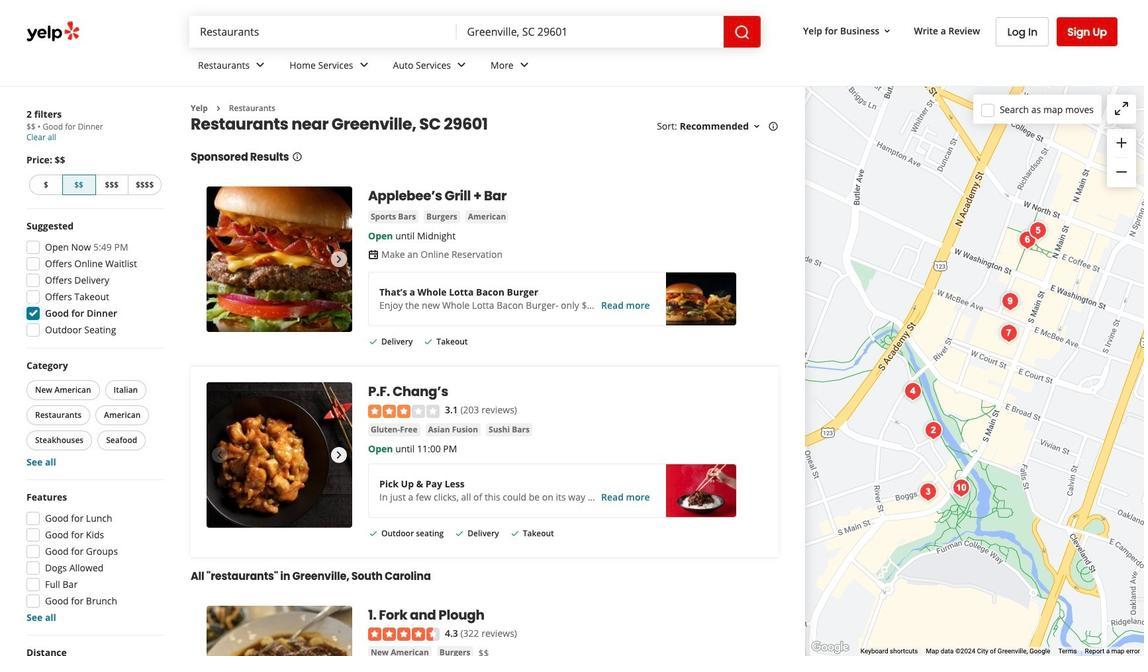 Task type: describe. For each thing, give the bounding box(es) containing it.
4.3 star rating image
[[368, 629, 440, 642]]

up on the roof image
[[900, 378, 926, 405]]

zoom out image
[[1114, 164, 1130, 180]]

the lazy goat image
[[920, 418, 947, 444]]

the cazbah image
[[997, 288, 1024, 315]]

1 24 chevron down v2 image from the left
[[252, 57, 268, 73]]

16 reservation v2 image
[[368, 250, 379, 261]]

2 slideshow element from the top
[[207, 383, 352, 529]]

3 24 chevron down v2 image from the left
[[454, 57, 470, 73]]

2 24 chevron down v2 image from the left
[[356, 57, 372, 73]]

next image
[[331, 448, 347, 464]]

16 chevron right v2 image
[[213, 103, 224, 114]]

passerelle bistro image
[[948, 475, 975, 502]]

google image
[[809, 640, 852, 657]]

p.f. chang's image
[[207, 383, 352, 529]]

previous image for p.f. chang's image
[[212, 448, 228, 464]]

tupelo honey southern kitchen & bar image
[[1014, 227, 1041, 253]]

zoom in image
[[1114, 135, 1130, 151]]

1 vertical spatial 16 info v2 image
[[292, 152, 302, 162]]



Task type: locate. For each thing, give the bounding box(es) containing it.
previous image
[[212, 252, 228, 268], [212, 448, 228, 464]]

1 vertical spatial 16 chevron down v2 image
[[752, 121, 762, 132]]

16 chevron down v2 image
[[882, 26, 893, 36], [752, 121, 762, 132]]

None field
[[189, 16, 457, 48], [457, 16, 724, 48]]

1 horizontal spatial 24 chevron down v2 image
[[356, 57, 372, 73]]

16 checkmark v2 image
[[368, 337, 379, 348], [423, 337, 434, 348], [454, 529, 465, 540], [510, 529, 520, 540]]

next image
[[331, 252, 347, 268]]

0 horizontal spatial 16 chevron down v2 image
[[752, 121, 762, 132]]

1 horizontal spatial 16 info v2 image
[[768, 121, 779, 132]]

0 vertical spatial previous image
[[212, 252, 228, 268]]

1 slideshow element from the top
[[207, 187, 352, 333]]

16 info v2 image
[[768, 121, 779, 132], [292, 152, 302, 162]]

none field address, neighborhood, city, state or zip
[[457, 16, 724, 48]]

things to do, nail salons, plumbers search field
[[189, 16, 457, 48]]

previous image for applebee's grill + bar image
[[212, 252, 228, 268]]

none field things to do, nail salons, plumbers
[[189, 16, 457, 48]]

1 vertical spatial previous image
[[212, 448, 228, 464]]

None search field
[[189, 16, 761, 48]]

slideshow element
[[207, 187, 352, 333], [207, 383, 352, 529]]

0 horizontal spatial 24 chevron down v2 image
[[252, 57, 268, 73]]

applebee's grill + bar image
[[207, 187, 352, 333]]

1 vertical spatial slideshow element
[[207, 383, 352, 529]]

search image
[[734, 24, 750, 40]]

1 none field from the left
[[189, 16, 457, 48]]

24 chevron down v2 image
[[516, 57, 532, 73]]

2 none field from the left
[[457, 16, 724, 48]]

business categories element
[[187, 48, 1118, 86]]

nose dive image
[[996, 320, 1022, 347]]

map region
[[805, 87, 1144, 657]]

2 previous image from the top
[[212, 448, 228, 464]]

address, neighborhood, city, state or zip search field
[[457, 16, 724, 48]]

1 horizontal spatial 16 chevron down v2 image
[[882, 26, 893, 36]]

0 vertical spatial slideshow element
[[207, 187, 352, 333]]

24 chevron down v2 image
[[252, 57, 268, 73], [356, 57, 372, 73], [454, 57, 470, 73]]

0 vertical spatial 16 info v2 image
[[768, 121, 779, 132]]

0 horizontal spatial 16 info v2 image
[[292, 152, 302, 162]]

3.1 star rating image
[[368, 405, 440, 418]]

expand map image
[[1114, 101, 1130, 116]]

2 horizontal spatial 24 chevron down v2 image
[[454, 57, 470, 73]]

group
[[1107, 129, 1136, 187], [26, 154, 164, 198], [23, 220, 164, 341], [24, 360, 164, 469], [23, 491, 164, 625]]

16 checkmark v2 image
[[368, 529, 379, 540]]

1 previous image from the top
[[212, 252, 228, 268]]

pomegranate on main image
[[915, 479, 942, 506]]

sassafras southern bistro image
[[1025, 218, 1052, 244]]

0 vertical spatial 16 chevron down v2 image
[[882, 26, 893, 36]]



Task type: vqa. For each thing, say whether or not it's contained in the screenshot.
everything
no



